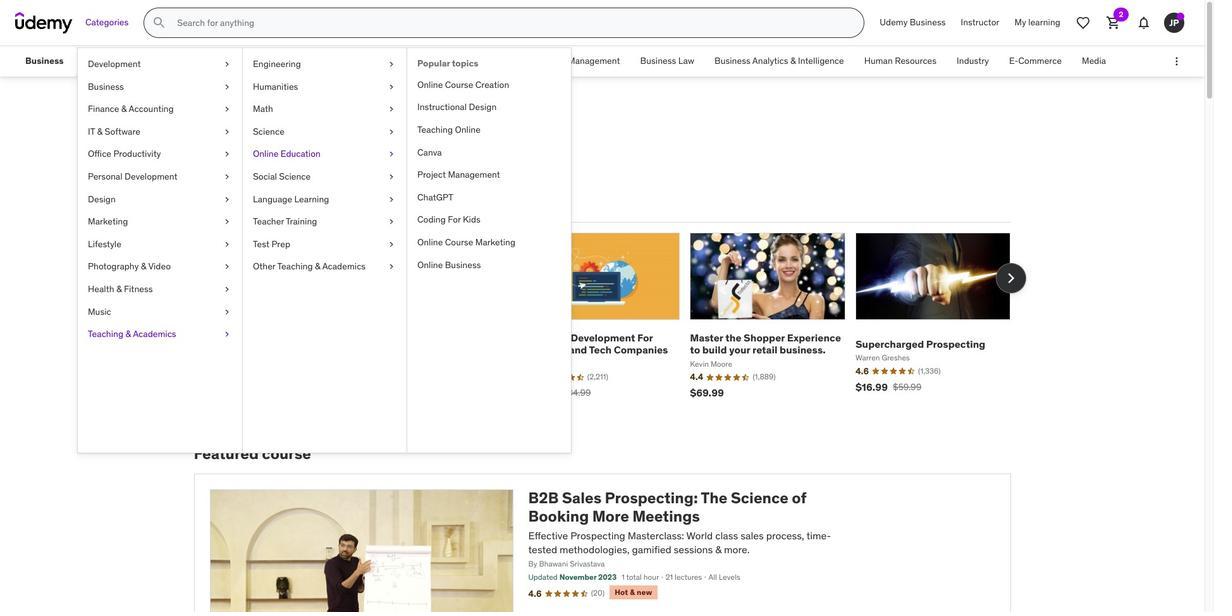 Task type: vqa. For each thing, say whether or not it's contained in the screenshot.
Human Resources
yes



Task type: locate. For each thing, give the bounding box(es) containing it.
1 horizontal spatial marketing
[[475, 236, 515, 248]]

2 course from the top
[[445, 236, 473, 248]]

0 horizontal spatial business link
[[15, 46, 74, 77]]

teaching inside online education element
[[417, 124, 453, 135]]

21 lectures
[[666, 573, 702, 582]]

sales
[[741, 529, 764, 542]]

0 horizontal spatial for
[[448, 214, 461, 225]]

more subcategory menu links image
[[1171, 55, 1183, 68]]

xsmall image inside lifestyle link
[[222, 238, 232, 251]]

marketing down coding for kids link
[[475, 236, 515, 248]]

0 vertical spatial design
[[469, 101, 497, 113]]

science up sales
[[731, 488, 789, 508]]

industry link
[[947, 46, 999, 77]]

0 horizontal spatial academics
[[133, 328, 176, 340]]

development inside business development for startups and tech companies
[[571, 331, 635, 344]]

xsmall image inside marketing link
[[222, 216, 232, 228]]

xsmall image for science
[[386, 126, 397, 138]]

course down topics
[[445, 79, 473, 90]]

1 vertical spatial design
[[88, 193, 116, 205]]

0 vertical spatial prospecting
[[926, 338, 986, 350]]

business left arrow pointing to subcategory menu links image
[[25, 55, 64, 67]]

media
[[1082, 55, 1106, 67]]

online down coding
[[417, 236, 443, 248]]

xsmall image for lifestyle
[[222, 238, 232, 251]]

photography & video
[[88, 261, 171, 272]]

marketing up "lifestyle"
[[88, 216, 128, 227]]

featured
[[194, 444, 259, 464]]

1 horizontal spatial project management
[[537, 55, 620, 67]]

sales right the b2b
[[562, 488, 602, 508]]

xsmall image inside photography & video link
[[222, 261, 232, 273]]

0 vertical spatial sales
[[194, 106, 247, 133]]

0 vertical spatial teaching
[[417, 124, 453, 135]]

0 vertical spatial project management
[[537, 55, 620, 67]]

xsmall image for it & software
[[222, 126, 232, 138]]

1 vertical spatial teaching
[[277, 261, 313, 272]]

xsmall image inside science link
[[386, 126, 397, 138]]

Search for anything text field
[[175, 12, 849, 34]]

office
[[88, 148, 111, 160]]

to left get
[[256, 161, 271, 181]]

0 horizontal spatial teaching
[[88, 328, 123, 340]]

test prep
[[253, 238, 290, 250]]

0 horizontal spatial project
[[417, 169, 446, 180]]

1 vertical spatial course
[[445, 236, 473, 248]]

marketing
[[88, 216, 128, 227], [475, 236, 515, 248]]

online education
[[253, 148, 321, 160]]

xsmall image inside "test prep" link
[[386, 238, 397, 251]]

build
[[702, 344, 727, 356]]

0 vertical spatial academics
[[322, 261, 366, 272]]

wishlist image
[[1076, 15, 1091, 30]]

b2b
[[528, 488, 559, 508]]

online education link
[[243, 143, 407, 166]]

course for creation
[[445, 79, 473, 90]]

photography & video link
[[78, 256, 242, 278]]

& right it
[[97, 126, 103, 137]]

xsmall image inside math link
[[386, 103, 397, 116]]

0 horizontal spatial marketing
[[88, 216, 128, 227]]

& down "test prep" link
[[315, 261, 320, 272]]

entrepreneurship link
[[85, 46, 174, 77]]

xsmall image
[[222, 81, 232, 93], [222, 103, 232, 116], [386, 103, 397, 116], [222, 126, 232, 138], [386, 126, 397, 138], [222, 148, 232, 161], [222, 171, 232, 183], [386, 171, 397, 183], [222, 216, 232, 228], [386, 216, 397, 228], [222, 238, 232, 251], [386, 238, 397, 251], [386, 261, 397, 273], [222, 328, 232, 341]]

science up language learning
[[279, 171, 311, 182]]

xsmall image inside personal development link
[[222, 171, 232, 183]]

0 vertical spatial for
[[448, 214, 461, 225]]

0 horizontal spatial sales
[[194, 106, 247, 133]]

courses up most popular
[[194, 161, 253, 181]]

test
[[253, 238, 269, 250]]

popular
[[223, 199, 260, 212]]

xsmall image inside engineering link
[[386, 58, 397, 71]]

xsmall image inside the humanities link
[[386, 81, 397, 93]]

teaching down prep
[[277, 261, 313, 272]]

business left and
[[525, 331, 568, 344]]

1 horizontal spatial for
[[637, 331, 653, 344]]

& left 'video'
[[141, 261, 146, 272]]

2 vertical spatial development
[[571, 331, 635, 344]]

academics down music "link"
[[133, 328, 176, 340]]

topics
[[452, 58, 478, 69]]

online down popular
[[417, 79, 443, 90]]

design down personal
[[88, 193, 116, 205]]

business link down udemy image
[[15, 46, 74, 77]]

education
[[281, 148, 321, 160]]

course up online business
[[445, 236, 473, 248]]

my learning
[[1015, 17, 1061, 28]]

2
[[1119, 9, 1124, 19]]

&
[[791, 55, 796, 67], [121, 103, 127, 115], [97, 126, 103, 137], [141, 261, 146, 272], [315, 261, 320, 272], [116, 283, 122, 295], [126, 328, 131, 340], [715, 543, 722, 556], [630, 588, 635, 597]]

2 vertical spatial teaching
[[88, 328, 123, 340]]

chatgpt link
[[407, 186, 571, 209]]

science down math
[[253, 126, 284, 137]]

photography
[[88, 261, 139, 272]]

1
[[622, 573, 625, 582]]

teaching up canva
[[417, 124, 453, 135]]

project down canva
[[417, 169, 446, 180]]

and
[[569, 344, 587, 356]]

sales inside b2b sales prospecting: the science of booking more meetings effective prospecting masterclass: world class sales process, time- tested methodologies, gamified sessions & more. by bhawani srivastava
[[562, 488, 602, 508]]

xsmall image inside teacher training link
[[386, 216, 397, 228]]

other teaching & academics link
[[243, 256, 407, 278]]

xsmall image inside 'office productivity' link
[[222, 148, 232, 161]]

training
[[286, 216, 317, 227]]

academics down "test prep" link
[[322, 261, 366, 272]]

& right analytics
[[791, 55, 796, 67]]

time-
[[807, 529, 831, 542]]

xsmall image inside teaching & academics link
[[222, 328, 232, 341]]

development for business
[[571, 331, 635, 344]]

& right health
[[116, 283, 122, 295]]

xsmall image inside health & fitness "link"
[[222, 283, 232, 296]]

xsmall image inside business link
[[222, 81, 232, 93]]

& inside "link"
[[116, 283, 122, 295]]

xsmall image inside 'design' link
[[222, 193, 232, 206]]

course
[[262, 444, 311, 464]]

0 vertical spatial course
[[445, 79, 473, 90]]

business left the 'law'
[[640, 55, 676, 67]]

engineering
[[253, 58, 301, 70]]

office productivity link
[[78, 143, 242, 166]]

law
[[678, 55, 694, 67]]

& down music "link"
[[126, 328, 131, 340]]

1 vertical spatial marketing
[[475, 236, 515, 248]]

xsmall image inside the language learning link
[[386, 193, 397, 206]]

1 vertical spatial development
[[125, 171, 177, 182]]

the
[[701, 488, 728, 508]]

teaching & academics link
[[78, 323, 242, 346]]

1 vertical spatial project
[[417, 169, 446, 180]]

& down class
[[715, 543, 722, 556]]

xsmall image for engineering
[[386, 58, 397, 71]]

project down search for anything text box
[[537, 55, 566, 67]]

for inside business development for startups and tech companies
[[637, 331, 653, 344]]

for right tech
[[637, 331, 653, 344]]

tested
[[528, 543, 557, 556]]

communication
[[185, 55, 247, 67]]

online up social on the left of page
[[253, 148, 279, 160]]

1 course from the top
[[445, 79, 473, 90]]

more.
[[724, 543, 750, 556]]

xsmall image inside other teaching & academics link
[[386, 261, 397, 273]]

world
[[686, 529, 713, 542]]

xsmall image inside music "link"
[[222, 306, 232, 318]]

xsmall image inside 'social science' link
[[386, 171, 397, 183]]

human resources
[[864, 55, 937, 67]]

for left kids
[[448, 214, 461, 225]]

0 horizontal spatial to
[[256, 161, 271, 181]]

test prep link
[[243, 233, 407, 256]]

creation
[[475, 79, 509, 90]]

1 horizontal spatial sales
[[562, 488, 602, 508]]

& for teaching & academics
[[126, 328, 131, 340]]

xsmall image inside finance & accounting link
[[222, 103, 232, 116]]

teaching for teaching online
[[417, 124, 453, 135]]

featured course
[[194, 444, 311, 464]]

1 vertical spatial prospecting
[[571, 529, 625, 542]]

business strategy
[[381, 55, 453, 67]]

management
[[267, 55, 319, 67], [568, 55, 620, 67], [448, 169, 500, 180]]

teaching online
[[417, 124, 481, 135]]

you have alerts image
[[1177, 13, 1185, 20]]

updated november 2023
[[528, 573, 617, 582]]

1 horizontal spatial to
[[690, 344, 700, 356]]

operations link
[[463, 46, 527, 77]]

1 horizontal spatial management
[[448, 169, 500, 180]]

it
[[88, 126, 95, 137]]

0 vertical spatial courses
[[251, 106, 333, 133]]

finance
[[88, 103, 119, 115]]

business right udemy
[[910, 17, 946, 28]]

business inside "link"
[[640, 55, 676, 67]]

language
[[253, 193, 292, 205]]

0 horizontal spatial project management
[[417, 169, 500, 180]]

to left the build
[[690, 344, 700, 356]]

xsmall image for business
[[222, 81, 232, 93]]

1 vertical spatial project management
[[417, 169, 500, 180]]

trending button
[[273, 191, 320, 221]]

master the shopper experience to build your retail business. link
[[690, 331, 841, 356]]

1 horizontal spatial project
[[537, 55, 566, 67]]

2 horizontal spatial teaching
[[417, 124, 453, 135]]

humanities link
[[243, 76, 407, 98]]

courses up online education
[[251, 106, 333, 133]]

0 horizontal spatial design
[[88, 193, 116, 205]]

teaching for teaching & academics
[[88, 328, 123, 340]]

prep
[[272, 238, 290, 250]]

more
[[592, 507, 629, 526]]

development
[[88, 58, 141, 70], [125, 171, 177, 182], [571, 331, 635, 344]]

communication link
[[174, 46, 257, 77]]

your
[[729, 344, 750, 356]]

most popular
[[196, 199, 260, 212]]

prospecting inside carousel element
[[926, 338, 986, 350]]

project management link
[[527, 46, 630, 77], [407, 164, 571, 186]]

teaching
[[417, 124, 453, 135], [277, 261, 313, 272], [88, 328, 123, 340]]

xsmall image
[[222, 58, 232, 71], [386, 58, 397, 71], [386, 81, 397, 93], [386, 148, 397, 161], [222, 193, 232, 206], [386, 193, 397, 206], [222, 261, 232, 273], [222, 283, 232, 296], [222, 306, 232, 318]]

xsmall image for teaching & academics
[[222, 328, 232, 341]]

1 vertical spatial to
[[690, 344, 700, 356]]

xsmall image for online education
[[386, 148, 397, 161]]

xsmall image inside development link
[[222, 58, 232, 71]]

online down the online course marketing
[[417, 259, 443, 270]]

xsmall image for development
[[222, 58, 232, 71]]

1 horizontal spatial academics
[[322, 261, 366, 272]]

& right hot
[[630, 588, 635, 597]]

sales left math
[[194, 106, 247, 133]]

& right finance at the left of the page
[[121, 103, 127, 115]]

xsmall image for humanities
[[386, 81, 397, 93]]

academics
[[322, 261, 366, 272], [133, 328, 176, 340]]

business down the online course marketing
[[445, 259, 481, 270]]

online education element
[[407, 48, 571, 453]]

project inside online education element
[[417, 169, 446, 180]]

finance & accounting link
[[78, 98, 242, 121]]

next image
[[1001, 268, 1021, 288]]

0 horizontal spatial prospecting
[[571, 529, 625, 542]]

xsmall image for music
[[222, 306, 232, 318]]

finance & accounting
[[88, 103, 174, 115]]

other
[[253, 261, 275, 272]]

1 horizontal spatial design
[[469, 101, 497, 113]]

to inside master the shopper experience to build your retail business.
[[690, 344, 700, 356]]

xsmall image inside it & software link
[[222, 126, 232, 138]]

& for hot & new
[[630, 588, 635, 597]]

it & software
[[88, 126, 140, 137]]

business inside business development for startups and tech companies
[[525, 331, 568, 344]]

submit search image
[[152, 15, 167, 30]]

design down online course creation link
[[469, 101, 497, 113]]

business link up accounting in the top left of the page
[[78, 76, 242, 98]]

xsmall image inside online education link
[[386, 148, 397, 161]]

2 vertical spatial science
[[731, 488, 789, 508]]

xsmall image for office productivity
[[222, 148, 232, 161]]

1 vertical spatial for
[[637, 331, 653, 344]]

prospecting:
[[605, 488, 698, 508]]

1 horizontal spatial prospecting
[[926, 338, 986, 350]]

teaching down music
[[88, 328, 123, 340]]

1 vertical spatial sales
[[562, 488, 602, 508]]

1 vertical spatial project management link
[[407, 164, 571, 186]]

to
[[256, 161, 271, 181], [690, 344, 700, 356]]



Task type: describe. For each thing, give the bounding box(es) containing it.
xsmall image for finance & accounting
[[222, 103, 232, 116]]

learning
[[1029, 17, 1061, 28]]

human
[[864, 55, 893, 67]]

productivity
[[113, 148, 161, 160]]

of
[[792, 488, 807, 508]]

trending
[[275, 199, 318, 212]]

business development for startups and tech companies
[[525, 331, 668, 356]]

math
[[253, 103, 273, 115]]

shopping cart with 2 items image
[[1106, 15, 1121, 30]]

xsmall image for health & fitness
[[222, 283, 232, 296]]

xsmall image for test prep
[[386, 238, 397, 251]]

master the shopper experience to build your retail business.
[[690, 331, 841, 356]]

prospecting inside b2b sales prospecting: the science of booking more meetings effective prospecting masterclass: world class sales process, time- tested methodologies, gamified sessions & more. by bhawani srivastava
[[571, 529, 625, 542]]

gamified
[[632, 543, 671, 556]]

business left analytics
[[715, 55, 751, 67]]

canva
[[417, 146, 442, 158]]

& for photography & video
[[141, 261, 146, 272]]

e-commerce link
[[999, 46, 1072, 77]]

canva link
[[407, 141, 571, 164]]

chatgpt
[[417, 191, 453, 203]]

jp link
[[1159, 8, 1190, 38]]

1 horizontal spatial teaching
[[277, 261, 313, 272]]

xsmall image for personal development
[[222, 171, 232, 183]]

design inside online education element
[[469, 101, 497, 113]]

instructional
[[417, 101, 467, 113]]

categories
[[85, 17, 129, 28]]

total
[[626, 573, 642, 582]]

0 vertical spatial to
[[256, 161, 271, 181]]

commerce
[[1019, 55, 1062, 67]]

1 vertical spatial courses
[[194, 161, 253, 181]]

online for online course creation
[[417, 79, 443, 90]]

& for it & software
[[97, 126, 103, 137]]

companies
[[614, 344, 668, 356]]

analytics
[[752, 55, 788, 67]]

sessions
[[674, 543, 713, 556]]

& for finance & accounting
[[121, 103, 127, 115]]

instructor
[[961, 17, 1000, 28]]

online for online course marketing
[[417, 236, 443, 248]]

lifestyle link
[[78, 233, 242, 256]]

my learning link
[[1007, 8, 1068, 38]]

1 vertical spatial academics
[[133, 328, 176, 340]]

arrow pointing to subcategory menu links image
[[74, 46, 85, 77]]

online course creation
[[417, 79, 509, 90]]

health & fitness link
[[78, 278, 242, 301]]

office productivity
[[88, 148, 161, 160]]

resources
[[895, 55, 937, 67]]

methodologies,
[[560, 543, 630, 556]]

intelligence
[[798, 55, 844, 67]]

november
[[560, 573, 597, 582]]

xsmall image for photography & video
[[222, 261, 232, 273]]

instructional design
[[417, 101, 497, 113]]

hot & new
[[615, 588, 652, 597]]

new
[[637, 588, 652, 597]]

social science
[[253, 171, 311, 182]]

media link
[[1072, 46, 1116, 77]]

operations
[[473, 55, 517, 67]]

0 vertical spatial project management link
[[527, 46, 630, 77]]

business left popular
[[381, 55, 417, 67]]

0 vertical spatial project
[[537, 55, 566, 67]]

1 horizontal spatial business link
[[78, 76, 242, 98]]

other teaching & academics
[[253, 261, 366, 272]]

categories button
[[78, 8, 136, 38]]

21
[[666, 573, 673, 582]]

development for personal
[[125, 171, 177, 182]]

0 vertical spatial science
[[253, 126, 284, 137]]

0 vertical spatial marketing
[[88, 216, 128, 227]]

& inside b2b sales prospecting: the science of booking more meetings effective prospecting masterclass: world class sales process, time- tested methodologies, gamified sessions & more. by bhawani srivastava
[[715, 543, 722, 556]]

supercharged prospecting link
[[856, 338, 986, 350]]

online for online business
[[417, 259, 443, 270]]

process,
[[766, 529, 804, 542]]

science inside b2b sales prospecting: the science of booking more meetings effective prospecting masterclass: world class sales process, time- tested methodologies, gamified sessions & more. by bhawani srivastava
[[731, 488, 789, 508]]

srivastava
[[570, 559, 605, 569]]

courses to get you started
[[194, 161, 384, 181]]

personal development
[[88, 171, 177, 182]]

music link
[[78, 301, 242, 323]]

& for health & fitness
[[116, 283, 122, 295]]

xsmall image for design
[[222, 193, 232, 206]]

carousel element
[[194, 233, 1026, 415]]

marketing inside online education element
[[475, 236, 515, 248]]

popular
[[417, 58, 450, 69]]

jp
[[1170, 17, 1179, 28]]

0 vertical spatial development
[[88, 58, 141, 70]]

supercharged prospecting
[[856, 338, 986, 350]]

teaching & academics
[[88, 328, 176, 340]]

teacher
[[253, 216, 284, 227]]

notifications image
[[1136, 15, 1152, 30]]

udemy business
[[880, 17, 946, 28]]

it & software link
[[78, 121, 242, 143]]

xsmall image for social science
[[386, 171, 397, 183]]

business up finance at the left of the page
[[88, 81, 124, 92]]

by
[[528, 559, 537, 569]]

business strategy link
[[371, 46, 463, 77]]

online business link
[[407, 254, 571, 276]]

1 vertical spatial science
[[279, 171, 311, 182]]

xsmall image for marketing
[[222, 216, 232, 228]]

business law link
[[630, 46, 705, 77]]

xsmall image for math
[[386, 103, 397, 116]]

humanities
[[253, 81, 298, 92]]

effective
[[528, 529, 568, 542]]

marketing link
[[78, 211, 242, 233]]

video
[[148, 261, 171, 272]]

2 horizontal spatial management
[[568, 55, 620, 67]]

business development for startups and tech companies link
[[525, 331, 668, 356]]

for inside online education element
[[448, 214, 461, 225]]

online for online education
[[253, 148, 279, 160]]

health
[[88, 283, 114, 295]]

project management link inside online education element
[[407, 164, 571, 186]]

xsmall image for other teaching & academics
[[386, 261, 397, 273]]

project management inside online education element
[[417, 169, 500, 180]]

class
[[715, 529, 738, 542]]

health & fitness
[[88, 283, 153, 295]]

tech
[[589, 344, 612, 356]]

kids
[[463, 214, 481, 225]]

business inside online education element
[[445, 259, 481, 270]]

management inside online education element
[[448, 169, 500, 180]]

teacher training
[[253, 216, 317, 227]]

0 horizontal spatial management
[[267, 55, 319, 67]]

udemy
[[880, 17, 908, 28]]

shopper
[[744, 331, 785, 344]]

online down instructional design
[[455, 124, 481, 135]]

xsmall image for teacher training
[[386, 216, 397, 228]]

language learning link
[[243, 188, 407, 211]]

bhawani
[[539, 559, 568, 569]]

learning
[[294, 193, 329, 205]]

course for marketing
[[445, 236, 473, 248]]

udemy image
[[15, 12, 73, 34]]

industry
[[957, 55, 989, 67]]

(20)
[[591, 588, 605, 598]]

xsmall image for language learning
[[386, 193, 397, 206]]

design link
[[78, 188, 242, 211]]

engineering link
[[243, 53, 407, 76]]

online course marketing
[[417, 236, 515, 248]]

social
[[253, 171, 277, 182]]



